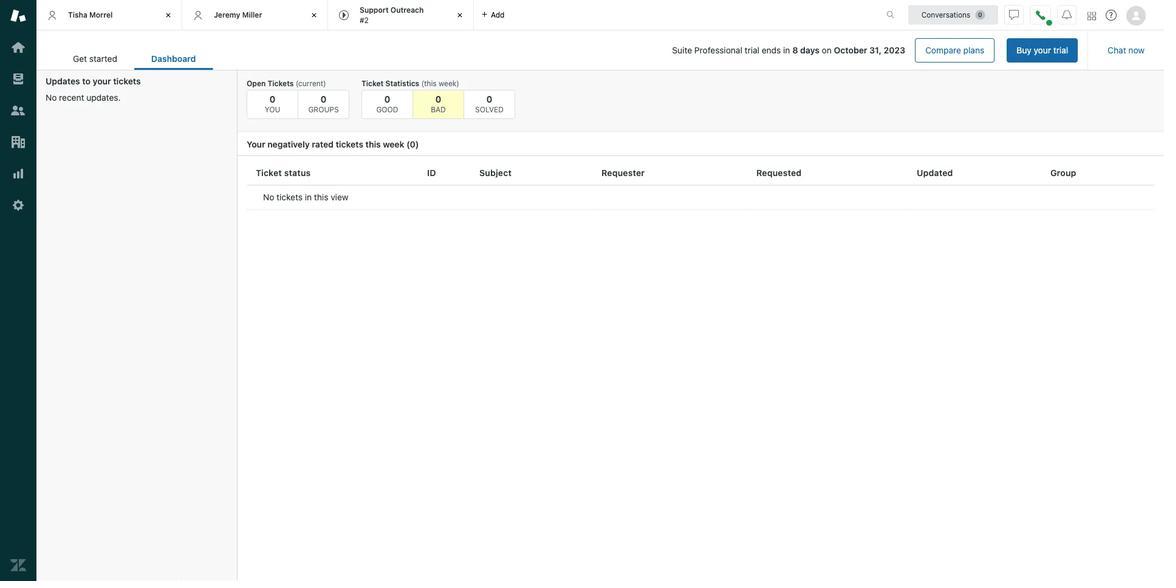 Task type: describe. For each thing, give the bounding box(es) containing it.
tisha
[[68, 11, 87, 19]]

tickets
[[268, 79, 294, 87]]

your
[[247, 139, 265, 149]]

started
[[89, 54, 117, 64]]

(current)
[[296, 79, 326, 87]]

buy
[[1017, 45, 1032, 55]]

compare plans button
[[915, 38, 995, 63]]

statistics
[[386, 79, 419, 87]]

requested
[[756, 168, 802, 178]]

morrel
[[89, 11, 113, 19]]

1 horizontal spatial this
[[366, 139, 381, 149]]

jeremy miller
[[214, 11, 262, 19]]

tickets inside grid
[[277, 192, 303, 202]]

status
[[284, 168, 311, 178]]

admin image
[[10, 197, 26, 213]]

compare
[[925, 45, 961, 55]]

this inside grid
[[314, 192, 328, 202]]

updates to your tickets
[[46, 76, 141, 86]]

button displays agent's chat status as invisible. image
[[1009, 10, 1019, 20]]

31,
[[870, 45, 882, 55]]

chat now
[[1108, 45, 1145, 55]]

good
[[376, 105, 398, 114]]

get started tab
[[56, 47, 134, 70]]

trial for professional
[[745, 45, 760, 55]]

negatively
[[267, 139, 310, 149]]

no recent updates.
[[46, 93, 121, 103]]

your inside button
[[1034, 45, 1051, 55]]

2023
[[884, 45, 905, 55]]

buy your trial
[[1017, 45, 1068, 55]]

get help image
[[1106, 10, 1117, 21]]

get started
[[73, 54, 117, 64]]

requester
[[602, 168, 645, 178]]

bad
[[431, 105, 446, 114]]

tickets for your
[[113, 76, 141, 86]]

ends
[[762, 45, 781, 55]]

8
[[792, 45, 798, 55]]

add
[[491, 11, 505, 19]]

0 solved
[[475, 94, 504, 114]]

ticket statistics (this week)
[[362, 79, 459, 87]]

get
[[73, 54, 87, 64]]

close image for jeremy miller
[[308, 9, 320, 21]]

0 for 0 solved
[[486, 94, 492, 104]]

organizations image
[[10, 134, 26, 150]]

close image for tisha morrel
[[162, 9, 174, 21]]

section containing compare plans
[[223, 38, 1078, 63]]

0 right week
[[410, 139, 415, 149]]

0 you
[[265, 94, 280, 114]]

conversations
[[922, 11, 971, 19]]

open
[[247, 79, 266, 87]]

miller
[[242, 11, 262, 19]]

grid containing ticket status
[[238, 161, 1164, 581]]

id
[[427, 168, 436, 178]]

open tickets (current)
[[247, 79, 326, 87]]

0 bad
[[431, 94, 446, 114]]

0 for 0 you
[[270, 94, 275, 104]]

plans
[[963, 45, 984, 55]]

buy your trial button
[[1007, 38, 1078, 63]]

tabs tab list
[[36, 0, 874, 30]]

in inside grid
[[305, 192, 312, 202]]

week)
[[439, 79, 459, 87]]

views image
[[10, 71, 26, 87]]

dashboard
[[151, 54, 196, 64]]

)
[[415, 139, 419, 149]]



Task type: vqa. For each thing, say whether or not it's contained in the screenshot.
Zendesk Products Image
yes



Task type: locate. For each thing, give the bounding box(es) containing it.
1 horizontal spatial ticket
[[362, 79, 384, 87]]

trial left ends
[[745, 45, 760, 55]]

days
[[800, 45, 820, 55]]

1 horizontal spatial in
[[783, 45, 790, 55]]

close image
[[162, 9, 174, 21], [308, 9, 320, 21], [454, 9, 466, 21]]

conversations button
[[908, 5, 998, 25]]

ticket status
[[256, 168, 311, 178]]

notifications image
[[1062, 10, 1072, 20]]

your right to
[[93, 76, 111, 86]]

ticket for ticket status
[[256, 168, 282, 178]]

compare plans
[[925, 45, 984, 55]]

1 vertical spatial no
[[263, 192, 274, 202]]

0 vertical spatial no
[[46, 93, 57, 103]]

0
[[270, 94, 275, 104], [321, 94, 326, 104], [384, 94, 390, 104], [435, 94, 441, 104], [486, 94, 492, 104], [410, 139, 415, 149]]

support outreach #2
[[360, 6, 424, 24]]

0 vertical spatial ticket
[[362, 79, 384, 87]]

section
[[223, 38, 1078, 63]]

zendesk products image
[[1088, 12, 1096, 20]]

2 horizontal spatial tickets
[[336, 139, 363, 149]]

1 horizontal spatial no
[[263, 192, 274, 202]]

week
[[383, 139, 404, 149]]

close image left the #2 at the left top of page
[[308, 9, 320, 21]]

close image inside tab
[[454, 9, 466, 21]]

in left 8
[[783, 45, 790, 55]]

tab list
[[56, 47, 213, 70]]

zendesk image
[[10, 558, 26, 574]]

0 inside '0 good'
[[384, 94, 390, 104]]

in down status
[[305, 192, 312, 202]]

ticket
[[362, 79, 384, 87], [256, 168, 282, 178]]

1 vertical spatial tickets
[[336, 139, 363, 149]]

1 trial from the left
[[1053, 45, 1068, 55]]

0 inside '0 bad'
[[435, 94, 441, 104]]

updates.
[[86, 93, 121, 103]]

ticket up '0 good'
[[362, 79, 384, 87]]

0 inside 0 solved
[[486, 94, 492, 104]]

2 horizontal spatial close image
[[454, 9, 466, 21]]

support
[[360, 6, 389, 14]]

in inside 'section'
[[783, 45, 790, 55]]

grid
[[238, 161, 1164, 581]]

0 up solved
[[486, 94, 492, 104]]

0 groups
[[308, 94, 339, 114]]

trial
[[1053, 45, 1068, 55], [745, 45, 760, 55]]

main element
[[0, 0, 36, 581]]

tab
[[328, 0, 474, 30]]

0 vertical spatial tickets
[[113, 76, 141, 86]]

0 up bad
[[435, 94, 441, 104]]

this
[[366, 139, 381, 149], [314, 192, 328, 202]]

no
[[46, 93, 57, 103], [263, 192, 274, 202]]

ticket for ticket statistics (this week)
[[362, 79, 384, 87]]

0 vertical spatial your
[[1034, 45, 1051, 55]]

(
[[407, 139, 410, 149]]

zendesk support image
[[10, 8, 26, 24]]

in
[[783, 45, 790, 55], [305, 192, 312, 202]]

chat now button
[[1098, 38, 1154, 63]]

groups
[[308, 105, 339, 114]]

on
[[822, 45, 832, 55]]

1 vertical spatial this
[[314, 192, 328, 202]]

tickets
[[113, 76, 141, 86], [336, 139, 363, 149], [277, 192, 303, 202]]

ticket inside grid
[[256, 168, 282, 178]]

0 inside 0 you
[[270, 94, 275, 104]]

close image up dashboard
[[162, 9, 174, 21]]

your right buy
[[1034, 45, 1051, 55]]

subject
[[479, 168, 512, 178]]

trial for your
[[1053, 45, 1068, 55]]

0 horizontal spatial trial
[[745, 45, 760, 55]]

2 vertical spatial tickets
[[277, 192, 303, 202]]

1 vertical spatial in
[[305, 192, 312, 202]]

0 for 0 good
[[384, 94, 390, 104]]

tisha morrel tab
[[36, 0, 182, 30]]

suite professional trial ends in 8 days on october 31, 2023
[[672, 45, 905, 55]]

#2
[[360, 16, 369, 24]]

suite
[[672, 45, 692, 55]]

get started image
[[10, 39, 26, 55]]

you
[[265, 105, 280, 114]]

your
[[1034, 45, 1051, 55], [93, 76, 111, 86]]

outreach
[[391, 6, 424, 14]]

0 for 0 groups
[[321, 94, 326, 104]]

0 good
[[376, 94, 398, 114]]

tisha morrel
[[68, 11, 113, 19]]

view
[[331, 192, 348, 202]]

1 horizontal spatial close image
[[308, 9, 320, 21]]

tickets for rated
[[336, 139, 363, 149]]

updated
[[917, 168, 953, 178]]

(this
[[421, 79, 437, 87]]

1 close image from the left
[[162, 9, 174, 21]]

chat
[[1108, 45, 1126, 55]]

your negatively rated tickets this week ( 0 )
[[247, 139, 419, 149]]

0 horizontal spatial this
[[314, 192, 328, 202]]

close image inside tisha morrel tab
[[162, 9, 174, 21]]

rated
[[312, 139, 334, 149]]

customers image
[[10, 103, 26, 118]]

ticket left status
[[256, 168, 282, 178]]

this left view
[[314, 192, 328, 202]]

0 for 0 bad
[[435, 94, 441, 104]]

jeremy miller tab
[[182, 0, 328, 30]]

0 horizontal spatial tickets
[[113, 76, 141, 86]]

professional
[[694, 45, 742, 55]]

0 vertical spatial in
[[783, 45, 790, 55]]

this left week
[[366, 139, 381, 149]]

updates
[[46, 76, 80, 86]]

recent
[[59, 93, 84, 103]]

solved
[[475, 105, 504, 114]]

0 horizontal spatial in
[[305, 192, 312, 202]]

1 vertical spatial ticket
[[256, 168, 282, 178]]

tickets down ticket status
[[277, 192, 303, 202]]

no down "updates"
[[46, 93, 57, 103]]

2 close image from the left
[[308, 9, 320, 21]]

0 up good
[[384, 94, 390, 104]]

tab containing support outreach
[[328, 0, 474, 30]]

0 horizontal spatial close image
[[162, 9, 174, 21]]

reporting image
[[10, 166, 26, 182]]

0 horizontal spatial no
[[46, 93, 57, 103]]

jeremy
[[214, 11, 240, 19]]

no down ticket status
[[263, 192, 274, 202]]

no tickets in this view
[[263, 192, 348, 202]]

0 horizontal spatial your
[[93, 76, 111, 86]]

0 vertical spatial this
[[366, 139, 381, 149]]

2 trial from the left
[[745, 45, 760, 55]]

3 close image from the left
[[454, 9, 466, 21]]

tab list containing get started
[[56, 47, 213, 70]]

trial down notifications image
[[1053, 45, 1068, 55]]

0 inside 0 groups
[[321, 94, 326, 104]]

now
[[1129, 45, 1145, 55]]

1 vertical spatial your
[[93, 76, 111, 86]]

group
[[1051, 168, 1076, 178]]

1 horizontal spatial tickets
[[277, 192, 303, 202]]

no for no tickets in this view
[[263, 192, 274, 202]]

to
[[82, 76, 91, 86]]

1 horizontal spatial trial
[[1053, 45, 1068, 55]]

close image left add dropdown button
[[454, 9, 466, 21]]

add button
[[474, 0, 512, 30]]

0 horizontal spatial ticket
[[256, 168, 282, 178]]

october
[[834, 45, 867, 55]]

no for no recent updates.
[[46, 93, 57, 103]]

0 up you
[[270, 94, 275, 104]]

tickets up updates.
[[113, 76, 141, 86]]

1 horizontal spatial your
[[1034, 45, 1051, 55]]

close image inside jeremy miller tab
[[308, 9, 320, 21]]

0 up groups at the top left of page
[[321, 94, 326, 104]]

trial inside 'buy your trial' button
[[1053, 45, 1068, 55]]

October 31, 2023 text field
[[834, 45, 905, 55]]

tickets right rated at the left of the page
[[336, 139, 363, 149]]



